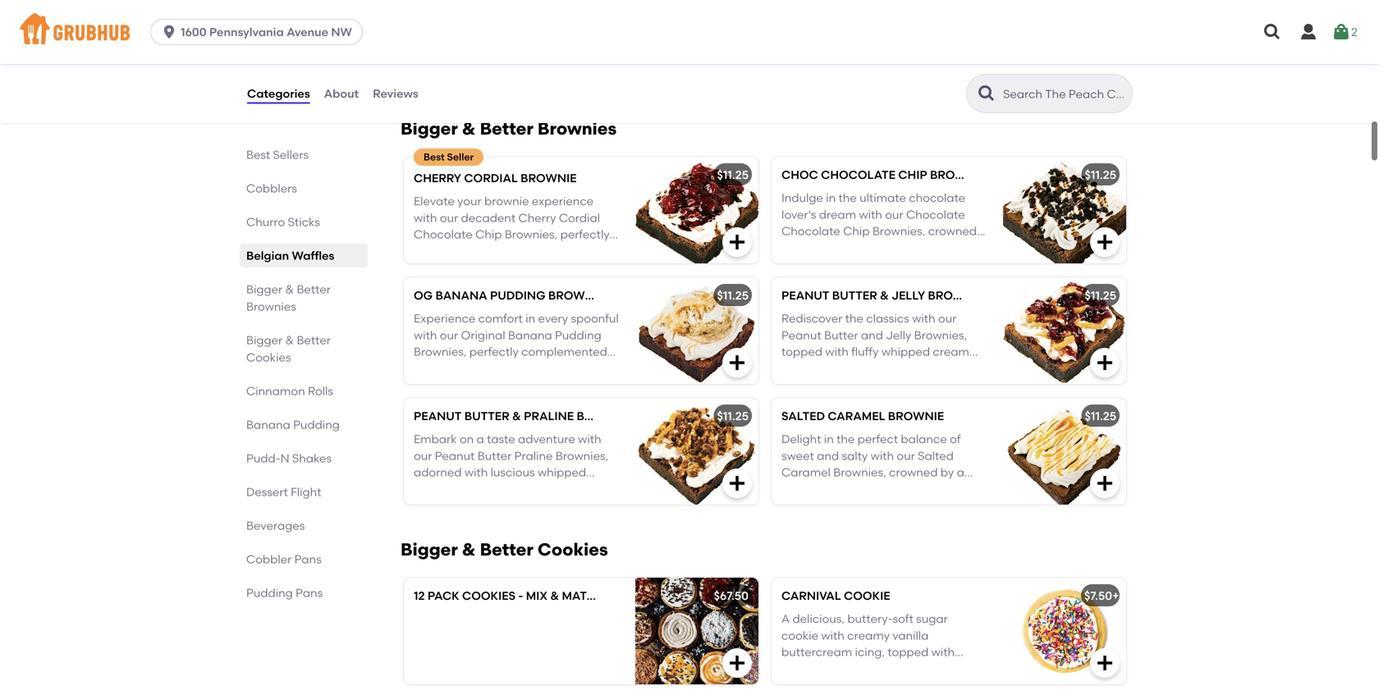 Task type: vqa. For each thing, say whether or not it's contained in the screenshot.
the leftmost bundles
no



Task type: locate. For each thing, give the bounding box(es) containing it.
1 vertical spatial pans
[[296, 586, 323, 600]]

cookies up match
[[538, 539, 608, 560]]

peanut
[[782, 289, 830, 303], [414, 409, 462, 423]]

0 horizontal spatial cookies
[[246, 351, 291, 365]]

with right topped
[[932, 646, 955, 660]]

1 vertical spatial peanut
[[414, 409, 462, 423]]

1 vertical spatial with
[[932, 646, 955, 660]]

cordial
[[464, 171, 518, 185]]

pudding pans
[[246, 586, 323, 600]]

topped
[[888, 646, 929, 660]]

cookie
[[782, 629, 819, 643]]

butter left jelly at the top right
[[833, 289, 878, 303]]

og
[[414, 289, 433, 303]]

1 vertical spatial bigger & better brownies
[[246, 283, 331, 314]]

0 vertical spatial cookies
[[246, 351, 291, 365]]

pudd-n shakes
[[246, 452, 332, 466]]

cookies
[[246, 351, 291, 365], [538, 539, 608, 560]]

cookie
[[844, 589, 891, 603]]

og banana pudding brownie
[[414, 289, 605, 303]]

n
[[281, 452, 290, 466]]

sellers
[[273, 148, 309, 162]]

sprinkles.
[[830, 662, 881, 676]]

1 horizontal spatial bigger & better brownies
[[401, 118, 617, 139]]

carnival cookie image
[[1004, 578, 1127, 685]]

better up 'rolls'
[[297, 333, 331, 347]]

search icon image
[[977, 84, 997, 103]]

1 vertical spatial cookies
[[538, 539, 608, 560]]

match
[[562, 589, 605, 603]]

0 vertical spatial brownies
[[538, 118, 617, 139]]

+
[[1113, 589, 1120, 603]]

delicious,
[[793, 612, 845, 626]]

brownie right jelly at the top right
[[928, 289, 985, 303]]

& down belgian waffles
[[285, 283, 294, 296]]

bigger down belgian
[[246, 283, 283, 296]]

$11.25 for peanut butter & jelly brownie
[[1085, 289, 1117, 303]]

brownies inside bigger & better brownies
[[246, 300, 296, 314]]

churro
[[246, 215, 285, 229]]

dessert
[[246, 485, 288, 499]]

carnival
[[782, 589, 842, 603]]

bigger & better cookies up 12 pack cookies - mix & match in the bottom of the page
[[401, 539, 608, 560]]

bigger & better brownies down belgian waffles
[[246, 283, 331, 314]]

0 vertical spatial bigger & better cookies
[[246, 333, 331, 365]]

&
[[462, 118, 476, 139], [285, 283, 294, 296], [880, 289, 889, 303], [285, 333, 294, 347], [513, 409, 521, 423], [462, 539, 476, 560], [551, 589, 559, 603]]

vanilla
[[893, 629, 929, 643]]

1 horizontal spatial peanut
[[782, 289, 830, 303]]

pudding down 'rolls'
[[293, 418, 340, 432]]

bigger up 12
[[401, 539, 458, 560]]

0 horizontal spatial butter
[[465, 409, 510, 423]]

carnival cookie
[[782, 589, 891, 603]]

0 horizontal spatial bigger & better brownies
[[246, 283, 331, 314]]

bigger & better brownies up cherry cordial brownie
[[401, 118, 617, 139]]

0 vertical spatial butter
[[833, 289, 878, 303]]

bigger up best seller
[[401, 118, 458, 139]]

pans right cobbler
[[295, 553, 322, 567]]

& left praline
[[513, 409, 521, 423]]

$7.50 +
[[1085, 589, 1120, 603]]

about
[[324, 87, 359, 100]]

bigger & better cookies
[[246, 333, 331, 365], [401, 539, 608, 560]]

1 horizontal spatial cookies
[[538, 539, 608, 560]]

0 horizontal spatial bigger & better cookies
[[246, 333, 331, 365]]

0 vertical spatial pudding
[[293, 418, 340, 432]]

bigger & better brownies
[[401, 118, 617, 139], [246, 283, 331, 314]]

a delicious, buttery-soft sugar cookie with creamy vanilla buttercream icing, topped with rainbow sprinkles.
[[782, 612, 955, 676]]

best left sellers
[[246, 148, 270, 162]]

brownies
[[538, 118, 617, 139], [246, 300, 296, 314]]

rolls
[[308, 384, 333, 398]]

12 pack cookies - mix & match
[[414, 589, 605, 603]]

best seller
[[424, 151, 474, 163]]

best up cherry on the left of page
[[424, 151, 445, 163]]

pudding down cobbler
[[246, 586, 293, 600]]

cookies
[[462, 589, 516, 603]]

1 vertical spatial brownies
[[246, 300, 296, 314]]

0 vertical spatial pans
[[295, 553, 322, 567]]

choc
[[782, 168, 819, 182]]

0 horizontal spatial peanut
[[414, 409, 462, 423]]

brownie right caramel
[[889, 409, 945, 423]]

1 horizontal spatial bigger & better cookies
[[401, 539, 608, 560]]

cinnamon
[[246, 384, 305, 398]]

pans down cobbler pans
[[296, 586, 323, 600]]

0 horizontal spatial best
[[246, 148, 270, 162]]

$11.25
[[717, 168, 749, 182], [1085, 168, 1117, 182], [717, 289, 749, 303], [1085, 289, 1117, 303], [717, 409, 749, 423], [1085, 409, 1117, 423]]

brownie right 'chip'
[[931, 168, 987, 182]]

brownie right cordial
[[521, 171, 577, 185]]

butter left praline
[[465, 409, 510, 423]]

choc chocolate chip brownie
[[782, 168, 987, 182]]

1 vertical spatial butter
[[465, 409, 510, 423]]

cobblers
[[246, 182, 297, 195]]

0 horizontal spatial pudding
[[246, 586, 293, 600]]

peanut butter & jelly brownie image
[[1004, 277, 1127, 384]]

& up cinnamon rolls
[[285, 333, 294, 347]]

1 horizontal spatial best
[[424, 151, 445, 163]]

seller
[[447, 151, 474, 163]]

0 vertical spatial peanut
[[782, 289, 830, 303]]

shakes
[[292, 452, 332, 466]]

better up cherry cordial brownie
[[480, 118, 534, 139]]

1 vertical spatial pudding
[[246, 586, 293, 600]]

cookies up cinnamon
[[246, 351, 291, 365]]

svg image
[[1263, 22, 1283, 42], [161, 24, 177, 40], [728, 53, 747, 73], [728, 232, 747, 252], [1096, 232, 1115, 252], [728, 353, 747, 373], [728, 474, 747, 493], [1096, 474, 1115, 493]]

best for best sellers
[[246, 148, 270, 162]]

0 vertical spatial bigger & better brownies
[[401, 118, 617, 139]]

bigger & better cookies up cinnamon rolls
[[246, 333, 331, 365]]

beverages
[[246, 519, 305, 533]]

better
[[480, 118, 534, 139], [297, 283, 331, 296], [297, 333, 331, 347], [480, 539, 534, 560]]

brownie
[[931, 168, 987, 182], [521, 171, 577, 185], [549, 289, 605, 303], [928, 289, 985, 303], [577, 409, 633, 423], [889, 409, 945, 423]]

buttery-
[[848, 612, 893, 626]]

1 horizontal spatial brownies
[[538, 118, 617, 139]]

peanut butter & praline brownie
[[414, 409, 633, 423]]

with down delicious,
[[822, 629, 845, 643]]

1 vertical spatial bigger & better cookies
[[401, 539, 608, 560]]

peanut butter & jelly brownie
[[782, 289, 985, 303]]

with
[[822, 629, 845, 643], [932, 646, 955, 660]]

butter
[[833, 289, 878, 303], [465, 409, 510, 423]]

0 horizontal spatial with
[[822, 629, 845, 643]]

caramel
[[828, 409, 886, 423]]

banana
[[246, 418, 291, 432]]

cherry
[[414, 171, 462, 185]]

$11.25 for og banana pudding brownie
[[717, 289, 749, 303]]

better down waffles
[[297, 283, 331, 296]]

svg image inside 1600 pennsylvania avenue nw button
[[161, 24, 177, 40]]

pudding
[[293, 418, 340, 432], [246, 586, 293, 600]]

choc chocolate chip brownie image
[[1004, 157, 1127, 264]]

categories button
[[246, 64, 311, 123]]

banana pudding
[[246, 418, 340, 432]]

sticks
[[288, 215, 320, 229]]

icing,
[[855, 646, 885, 660]]

cobbler pans
[[246, 553, 322, 567]]

12
[[414, 589, 425, 603]]

jelly
[[892, 289, 926, 303]]

0 horizontal spatial brownies
[[246, 300, 296, 314]]

pans
[[295, 553, 322, 567], [296, 586, 323, 600]]

bigger
[[401, 118, 458, 139], [246, 283, 283, 296], [246, 333, 283, 347], [401, 539, 458, 560]]

cherry cordial brownie image
[[636, 157, 759, 264]]

best
[[246, 148, 270, 162], [424, 151, 445, 163]]

svg image
[[1299, 22, 1319, 42], [1332, 22, 1352, 42], [1096, 353, 1115, 373], [728, 654, 747, 673], [1096, 654, 1115, 673]]

1 horizontal spatial butter
[[833, 289, 878, 303]]

svg image for $11.25
[[1096, 353, 1115, 373]]



Task type: describe. For each thing, give the bounding box(es) containing it.
Search The Peach Cobbler Factory  search field
[[1002, 86, 1128, 102]]

og banana pudding brownie image
[[636, 277, 759, 384]]

svg image for $67.50
[[728, 654, 747, 673]]

-
[[519, 589, 523, 603]]

sugar
[[917, 612, 948, 626]]

chip
[[899, 168, 928, 182]]

dessert flight
[[246, 485, 322, 499]]

best for best seller
[[424, 151, 445, 163]]

about button
[[323, 64, 360, 123]]

churro sticks
[[246, 215, 320, 229]]

praline
[[524, 409, 574, 423]]

$7.50
[[1085, 589, 1113, 603]]

$67.50
[[714, 589, 749, 603]]

1600
[[181, 25, 207, 39]]

1 horizontal spatial pudding
[[293, 418, 340, 432]]

belgian
[[246, 249, 289, 263]]

brownie right pudding
[[549, 289, 605, 303]]

better up 12 pack cookies - mix & match in the bottom of the page
[[480, 539, 534, 560]]

nw
[[331, 25, 352, 39]]

peanut butter praline belgian waffle image
[[636, 0, 759, 84]]

flight
[[291, 485, 322, 499]]

mix
[[526, 589, 548, 603]]

svg image inside 2 button
[[1332, 22, 1352, 42]]

pack
[[428, 589, 460, 603]]

cherry cordial brownie
[[414, 171, 577, 185]]

salted caramel brownie
[[782, 409, 945, 423]]

reviews
[[373, 87, 419, 100]]

1600 pennsylvania avenue nw button
[[150, 19, 369, 45]]

main navigation navigation
[[0, 0, 1380, 64]]

$11.25 for choc chocolate chip brownie
[[1085, 168, 1117, 182]]

cinnamon rolls
[[246, 384, 333, 398]]

avenue
[[287, 25, 329, 39]]

categories
[[247, 87, 310, 100]]

salted
[[782, 409, 825, 423]]

pans for pudding pans
[[296, 586, 323, 600]]

salted caramel brownie image
[[1004, 398, 1127, 505]]

0 vertical spatial with
[[822, 629, 845, 643]]

2 button
[[1332, 17, 1358, 47]]

& up seller
[[462, 118, 476, 139]]

2
[[1352, 25, 1358, 39]]

creamy
[[848, 629, 890, 643]]

& inside bigger & better brownies
[[285, 283, 294, 296]]

a
[[782, 612, 790, 626]]

best sellers
[[246, 148, 309, 162]]

$11.25 for peanut butter & praline brownie
[[717, 409, 749, 423]]

pudding
[[490, 289, 546, 303]]

belgian waffles
[[246, 249, 335, 263]]

pennsylvania
[[209, 25, 284, 39]]

buttercream
[[782, 646, 853, 660]]

$11.25 for salted caramel brownie
[[1085, 409, 1117, 423]]

reviews button
[[372, 64, 420, 123]]

rainbow
[[782, 662, 827, 676]]

peanut butter & praline brownie image
[[636, 398, 759, 505]]

12 pack cookies - mix & match image
[[636, 578, 759, 685]]

pudd-
[[246, 452, 281, 466]]

peanut for peanut butter & praline brownie
[[414, 409, 462, 423]]

butter for jelly
[[833, 289, 878, 303]]

soft
[[893, 612, 914, 626]]

1 horizontal spatial with
[[932, 646, 955, 660]]

1600 pennsylvania avenue nw
[[181, 25, 352, 39]]

peanut for peanut butter & jelly brownie
[[782, 289, 830, 303]]

butter for praline
[[465, 409, 510, 423]]

svg image for $7.50
[[1096, 654, 1115, 673]]

cobbler
[[246, 553, 292, 567]]

brownie right praline
[[577, 409, 633, 423]]

& up cookies
[[462, 539, 476, 560]]

bigger up cinnamon
[[246, 333, 283, 347]]

& right the mix at the left bottom of page
[[551, 589, 559, 603]]

chocolate
[[821, 168, 896, 182]]

pans for cobbler pans
[[295, 553, 322, 567]]

waffles
[[292, 249, 335, 263]]

banana
[[436, 289, 488, 303]]

& left jelly at the top right
[[880, 289, 889, 303]]



